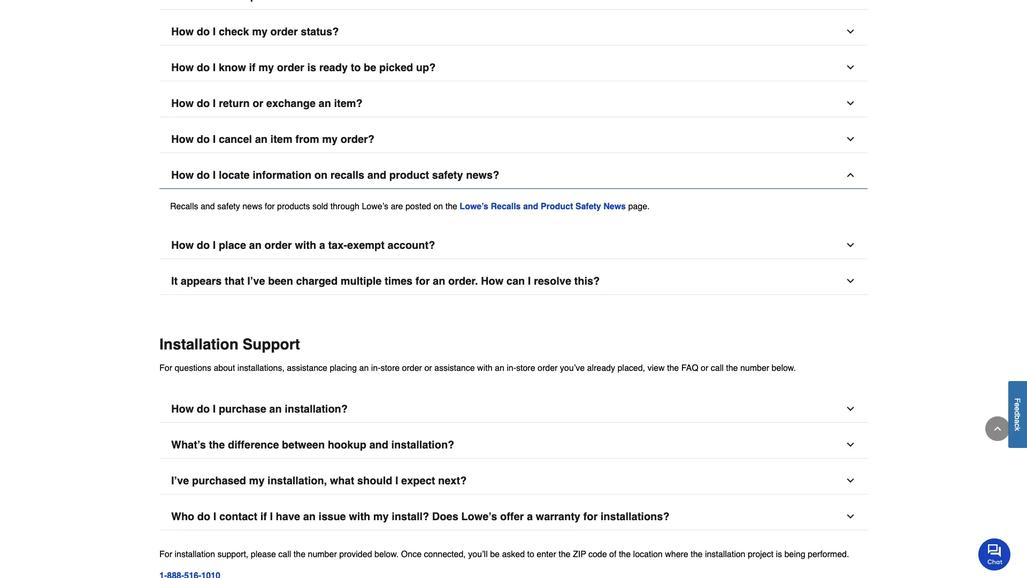 Task type: vqa. For each thing, say whether or not it's contained in the screenshot.
Under corresponding to $100
no



Task type: describe. For each thing, give the bounding box(es) containing it.
times
[[385, 275, 413, 287]]

1 store from the left
[[381, 363, 400, 373]]

f
[[1014, 398, 1023, 403]]

the right faq
[[726, 363, 738, 373]]

how do i cancel an item from my order?
[[171, 133, 375, 145]]

performed.
[[808, 549, 850, 559]]

i've inside the i've purchased my installation, what should i expect next? button
[[171, 475, 189, 487]]

what's the difference between hookup and installation?
[[171, 439, 455, 451]]

installations,
[[238, 363, 285, 373]]

from
[[296, 133, 319, 145]]

1 in- from the left
[[371, 363, 381, 373]]

the right where
[[691, 549, 703, 559]]

asked
[[502, 549, 525, 559]]

information
[[253, 169, 312, 181]]

safety
[[576, 201, 601, 211]]

chevron down image for how do i purchase an installation?
[[846, 404, 856, 414]]

1 horizontal spatial is
[[776, 549, 783, 559]]

have
[[276, 510, 300, 523]]

i've purchased my installation, what should i expect next?
[[171, 475, 467, 487]]

1 horizontal spatial to
[[528, 549, 535, 559]]

do for cancel
[[197, 133, 210, 145]]

that
[[225, 275, 244, 287]]

i inside it appears that i've been charged multiple times for an order. how can i resolve this? button
[[528, 275, 531, 287]]

0 horizontal spatial below.
[[375, 549, 399, 559]]

posted
[[406, 201, 431, 211]]

i for how do i place an order with a tax-exempt account?
[[213, 239, 216, 251]]

appears
[[181, 275, 222, 287]]

scroll to top element
[[986, 416, 1011, 441]]

1 vertical spatial number
[[308, 549, 337, 559]]

order?
[[341, 133, 375, 145]]

news?
[[466, 169, 500, 181]]

is inside how do i know if my order is ready to be picked up? button
[[307, 61, 316, 74]]

if for i
[[260, 510, 267, 523]]

an inside the how do i place an order with a tax-exempt account? button
[[249, 239, 262, 251]]

installation,
[[268, 475, 327, 487]]

order.
[[448, 275, 478, 287]]

an inside how do i cancel an item from my order? button
[[255, 133, 268, 145]]

product
[[541, 201, 573, 211]]

page.
[[629, 201, 650, 211]]

resolve
[[534, 275, 572, 287]]

news
[[243, 201, 263, 211]]

return
[[219, 97, 250, 109]]

expect
[[401, 475, 435, 487]]

how do i place an order with a tax-exempt account?
[[171, 239, 435, 251]]

to inside button
[[351, 61, 361, 74]]

f e e d b a c k button
[[1009, 381, 1028, 448]]

install?
[[392, 510, 429, 523]]

if for my
[[249, 61, 256, 74]]

been
[[268, 275, 293, 287]]

does
[[432, 510, 459, 523]]

i inside button
[[396, 475, 399, 487]]

how for how do i purchase an installation?
[[171, 403, 194, 415]]

i for how do i locate information on recalls and product safety news?
[[213, 169, 216, 181]]

ready
[[319, 61, 348, 74]]

can
[[507, 275, 525, 287]]

how do i return or exchange an item? button
[[160, 90, 868, 117]]

i've purchased my installation, what should i expect next? button
[[160, 467, 868, 495]]

2 horizontal spatial with
[[477, 363, 493, 373]]

1 horizontal spatial number
[[741, 363, 770, 373]]

or inside button
[[253, 97, 263, 109]]

how for how do i cancel an item from my order?
[[171, 133, 194, 145]]

how for how do i know if my order is ready to be picked up?
[[171, 61, 194, 74]]

lowe's for does
[[462, 510, 497, 523]]

lowe's recalls and product safety news link
[[460, 201, 626, 211]]

item?
[[334, 97, 363, 109]]

chevron down image for who do i contact if i have an issue with my install? does lowe's offer a warranty for installations?
[[846, 511, 856, 522]]

warranty
[[536, 510, 581, 523]]

do for place
[[197, 239, 210, 251]]

know
[[219, 61, 246, 74]]

for installation support, please call the number provided below. once connected, you'll be asked to enter the zip code of the location where the installation project is being performed.
[[160, 549, 850, 559]]

i for how do i check my order status?
[[213, 25, 216, 38]]

where
[[665, 549, 689, 559]]

chat invite button image
[[979, 538, 1012, 571]]

of
[[610, 549, 617, 559]]

locate
[[219, 169, 250, 181]]

installation
[[160, 336, 239, 353]]

multiple
[[341, 275, 382, 287]]

how do i check my order status?
[[171, 25, 339, 38]]

are
[[391, 201, 403, 211]]

how do i check my order status? button
[[160, 18, 868, 46]]

how do i locate information on recalls and product safety news?
[[171, 169, 500, 181]]

1 assistance from the left
[[287, 363, 328, 373]]

support,
[[218, 549, 249, 559]]

connected,
[[424, 549, 466, 559]]

purchased
[[192, 475, 246, 487]]

products
[[277, 201, 310, 211]]

2 vertical spatial a
[[527, 510, 533, 523]]

i for how do i purchase an installation?
[[213, 403, 216, 415]]

status?
[[301, 25, 339, 38]]

1 horizontal spatial be
[[490, 549, 500, 559]]

do for locate
[[197, 169, 210, 181]]

chevron down image for my
[[846, 134, 856, 145]]

offer
[[500, 510, 524, 523]]

it
[[171, 275, 178, 287]]

it appears that i've been charged multiple times for an order. how can i resolve this?
[[171, 275, 600, 287]]

recalls
[[331, 169, 365, 181]]

2 recalls from the left
[[491, 201, 521, 211]]

project
[[748, 549, 774, 559]]

questions
[[175, 363, 211, 373]]

item
[[271, 133, 293, 145]]

you'll
[[468, 549, 488, 559]]

faq
[[682, 363, 699, 373]]

0 vertical spatial call
[[711, 363, 724, 373]]

an right placing
[[359, 363, 369, 373]]

should
[[357, 475, 393, 487]]

chevron down image for how do i place an order with a tax-exempt account?
[[846, 240, 856, 251]]

1 horizontal spatial or
[[425, 363, 432, 373]]

how do i know if my order is ready to be picked up?
[[171, 61, 436, 74]]

0 horizontal spatial installation?
[[285, 403, 348, 415]]

already
[[587, 363, 616, 373]]

2 e from the top
[[1014, 407, 1023, 411]]

placed,
[[618, 363, 646, 373]]

what's
[[171, 439, 206, 451]]

2 in- from the left
[[507, 363, 517, 373]]

contact
[[219, 510, 258, 523]]

1 e from the top
[[1014, 403, 1023, 407]]

picked
[[379, 61, 413, 74]]

what's the difference between hookup and installation? button
[[160, 431, 868, 459]]

do for purchase
[[197, 403, 210, 415]]

product
[[390, 169, 429, 181]]

how left can
[[481, 275, 504, 287]]

my inside button
[[252, 25, 268, 38]]

1 vertical spatial on
[[434, 201, 443, 211]]

zip
[[573, 549, 586, 559]]

do for check
[[197, 25, 210, 38]]

you've
[[560, 363, 585, 373]]

who do i contact if i have an issue with my install? does lowe's offer a warranty for installations? button
[[160, 503, 868, 530]]

0 horizontal spatial with
[[295, 239, 316, 251]]

do for contact
[[197, 510, 211, 523]]

installations?
[[601, 510, 670, 523]]

news
[[604, 201, 626, 211]]

1 vertical spatial installation?
[[392, 439, 455, 451]]

chevron down image inside how do i check my order status? button
[[846, 26, 856, 37]]

hookup
[[328, 439, 367, 451]]



Task type: locate. For each thing, give the bounding box(es) containing it.
do right who
[[197, 510, 211, 523]]

the right posted
[[446, 201, 458, 211]]

and left news
[[201, 201, 215, 211]]

a left tax-
[[319, 239, 325, 251]]

is left being
[[776, 549, 783, 559]]

i inside the how do i place an order with a tax-exempt account? button
[[213, 239, 216, 251]]

do
[[197, 25, 210, 38], [197, 61, 210, 74], [197, 97, 210, 109], [197, 133, 210, 145], [197, 169, 210, 181], [197, 239, 210, 251], [197, 403, 210, 415], [197, 510, 211, 523]]

0 vertical spatial safety
[[432, 169, 463, 181]]

i left the cancel
[[213, 133, 216, 145]]

i for how do i return or exchange an item?
[[213, 97, 216, 109]]

chevron up image
[[846, 170, 856, 180], [993, 423, 1004, 434]]

the right of
[[619, 549, 631, 559]]

lowe's for the
[[460, 201, 489, 211]]

1 horizontal spatial chevron up image
[[993, 423, 1004, 434]]

c
[[1014, 423, 1023, 427]]

0 horizontal spatial safety
[[217, 201, 240, 211]]

chevron down image inside who do i contact if i have an issue with my install? does lowe's offer a warranty for installations? button
[[846, 511, 856, 522]]

how do i return or exchange an item?
[[171, 97, 363, 109]]

1 vertical spatial with
[[477, 363, 493, 373]]

2 horizontal spatial for
[[584, 510, 598, 523]]

the right please
[[294, 549, 306, 559]]

installation left support, on the bottom
[[175, 549, 215, 559]]

an left item?
[[319, 97, 331, 109]]

assistance
[[287, 363, 328, 373], [435, 363, 475, 373]]

how up what's
[[171, 403, 194, 415]]

chevron down image inside it appears that i've been charged multiple times for an order. how can i resolve this? button
[[846, 276, 856, 286]]

chevron down image inside how do i purchase an installation? button
[[846, 404, 856, 414]]

2 assistance from the left
[[435, 363, 475, 373]]

1 horizontal spatial on
[[434, 201, 443, 211]]

be left picked
[[364, 61, 376, 74]]

0 horizontal spatial assistance
[[287, 363, 328, 373]]

if
[[249, 61, 256, 74], [260, 510, 267, 523]]

2 chevron down image from the top
[[846, 98, 856, 109]]

an inside how do i purchase an installation? button
[[269, 403, 282, 415]]

1 horizontal spatial installation?
[[392, 439, 455, 451]]

on left recalls
[[315, 169, 328, 181]]

and right hookup
[[370, 439, 389, 451]]

with right issue
[[349, 510, 371, 523]]

a
[[319, 239, 325, 251], [1014, 419, 1023, 423], [527, 510, 533, 523]]

an inside it appears that i've been charged multiple times for an order. how can i resolve this? button
[[433, 275, 446, 287]]

1 vertical spatial safety
[[217, 201, 240, 211]]

be inside button
[[364, 61, 376, 74]]

i left return
[[213, 97, 216, 109]]

e up d at the bottom right
[[1014, 403, 1023, 407]]

i left expect
[[396, 475, 399, 487]]

an left order. in the left top of the page
[[433, 275, 446, 287]]

0 vertical spatial chevron down image
[[846, 26, 856, 37]]

lowe's inside button
[[462, 510, 497, 523]]

the left the zip at the bottom of the page
[[559, 549, 571, 559]]

to left "enter"
[[528, 549, 535, 559]]

0 horizontal spatial or
[[253, 97, 263, 109]]

i left place at the left
[[213, 239, 216, 251]]

i left know
[[213, 61, 216, 74]]

2 horizontal spatial a
[[1014, 419, 1023, 423]]

exchange
[[266, 97, 316, 109]]

my right know
[[259, 61, 274, 74]]

with left tax-
[[295, 239, 316, 251]]

1 horizontal spatial if
[[260, 510, 267, 523]]

0 vertical spatial on
[[315, 169, 328, 181]]

do left know
[[197, 61, 210, 74]]

0 horizontal spatial i've
[[171, 475, 189, 487]]

it appears that i've been charged multiple times for an order. how can i resolve this? button
[[160, 268, 868, 295]]

1 vertical spatial be
[[490, 549, 500, 559]]

is left ready
[[307, 61, 316, 74]]

safety left news
[[217, 201, 240, 211]]

i left have
[[270, 510, 273, 523]]

1 horizontal spatial installation
[[705, 549, 746, 559]]

order inside button
[[271, 25, 298, 38]]

do inside button
[[197, 25, 210, 38]]

0 vertical spatial to
[[351, 61, 361, 74]]

2 for from the top
[[160, 549, 172, 559]]

how left know
[[171, 61, 194, 74]]

0 vertical spatial a
[[319, 239, 325, 251]]

2 horizontal spatial or
[[701, 363, 709, 373]]

0 vertical spatial be
[[364, 61, 376, 74]]

do inside button
[[197, 133, 210, 145]]

0 horizontal spatial on
[[315, 169, 328, 181]]

on inside how do i locate information on recalls and product safety news? button
[[315, 169, 328, 181]]

1 horizontal spatial recalls
[[491, 201, 521, 211]]

if right know
[[249, 61, 256, 74]]

7 chevron down image from the top
[[846, 511, 856, 522]]

safety inside button
[[432, 169, 463, 181]]

how do i know if my order is ready to be picked up? button
[[160, 54, 868, 81]]

an right place at the left
[[249, 239, 262, 251]]

i inside how do i cancel an item from my order? button
[[213, 133, 216, 145]]

0 vertical spatial for
[[265, 201, 275, 211]]

0 vertical spatial is
[[307, 61, 316, 74]]

chevron up image inside how do i locate information on recalls and product safety news? button
[[846, 170, 856, 180]]

2 vertical spatial with
[[349, 510, 371, 523]]

on
[[315, 169, 328, 181], [434, 201, 443, 211]]

an right have
[[303, 510, 316, 523]]

1 recalls from the left
[[170, 201, 198, 211]]

is
[[307, 61, 316, 74], [776, 549, 783, 559]]

how left the cancel
[[171, 133, 194, 145]]

how for how do i return or exchange an item?
[[171, 97, 194, 109]]

about
[[214, 363, 235, 373]]

for right news
[[265, 201, 275, 211]]

i inside how do i return or exchange an item? button
[[213, 97, 216, 109]]

in- up how do i purchase an installation? button
[[507, 363, 517, 373]]

lowe's left offer
[[462, 510, 497, 523]]

once
[[401, 549, 422, 559]]

do up what's
[[197, 403, 210, 415]]

2 vertical spatial chevron down image
[[846, 134, 856, 145]]

on right posted
[[434, 201, 443, 211]]

how left check at the left of page
[[171, 25, 194, 38]]

1 vertical spatial to
[[528, 549, 535, 559]]

0 vertical spatial i've
[[247, 275, 265, 287]]

through
[[331, 201, 360, 211]]

how inside button
[[171, 133, 194, 145]]

0 horizontal spatial be
[[364, 61, 376, 74]]

chevron down image for it appears that i've been charged multiple times for an order. how can i resolve this?
[[846, 276, 856, 286]]

i've up who
[[171, 475, 189, 487]]

between
[[282, 439, 325, 451]]

issue
[[319, 510, 346, 523]]

how for how do i place an order with a tax-exempt account?
[[171, 239, 194, 251]]

support
[[243, 336, 300, 353]]

call right faq
[[711, 363, 724, 373]]

do left check at the left of page
[[197, 25, 210, 38]]

6 chevron down image from the top
[[846, 475, 856, 486]]

0 vertical spatial chevron up image
[[846, 170, 856, 180]]

safety left 'news?'
[[432, 169, 463, 181]]

do left return
[[197, 97, 210, 109]]

with up how do i purchase an installation? button
[[477, 363, 493, 373]]

chevron down image inside the i've purchased my installation, what should i expect next? button
[[846, 475, 856, 486]]

d
[[1014, 411, 1023, 415]]

recalls
[[170, 201, 198, 211], [491, 201, 521, 211]]

how left return
[[171, 97, 194, 109]]

i left contact
[[213, 510, 216, 523]]

i inside how do i purchase an installation? button
[[213, 403, 216, 415]]

code
[[589, 549, 607, 559]]

chevron down image inside how do i cancel an item from my order? button
[[846, 134, 856, 145]]

who
[[171, 510, 194, 523]]

how inside button
[[171, 25, 194, 38]]

i inside how do i locate information on recalls and product safety news? button
[[213, 169, 216, 181]]

0 vertical spatial number
[[741, 363, 770, 373]]

chevron down image inside what's the difference between hookup and installation? button
[[846, 439, 856, 450]]

installation?
[[285, 403, 348, 415], [392, 439, 455, 451]]

the
[[446, 201, 458, 211], [667, 363, 679, 373], [726, 363, 738, 373], [209, 439, 225, 451], [294, 549, 306, 559], [559, 549, 571, 559], [619, 549, 631, 559], [691, 549, 703, 559]]

if left have
[[260, 510, 267, 523]]

difference
[[228, 439, 279, 451]]

with
[[295, 239, 316, 251], [477, 363, 493, 373], [349, 510, 371, 523]]

for
[[160, 363, 172, 373], [160, 549, 172, 559]]

tax-
[[328, 239, 347, 251]]

a right offer
[[527, 510, 533, 523]]

how do i place an order with a tax-exempt account? button
[[160, 232, 868, 259]]

do left place at the left
[[197, 239, 210, 251]]

1 vertical spatial i've
[[171, 475, 189, 487]]

lowe's down 'news?'
[[460, 201, 489, 211]]

chevron down image inside how do i know if my order is ready to be picked up? button
[[846, 62, 856, 73]]

an inside who do i contact if i have an issue with my install? does lowe's offer a warranty for installations? button
[[303, 510, 316, 523]]

1 horizontal spatial a
[[527, 510, 533, 523]]

exempt
[[347, 239, 385, 251]]

1 vertical spatial a
[[1014, 419, 1023, 423]]

how for how do i check my order status?
[[171, 25, 194, 38]]

1 horizontal spatial call
[[711, 363, 724, 373]]

1 vertical spatial if
[[260, 510, 267, 523]]

a up k
[[1014, 419, 1023, 423]]

0 horizontal spatial a
[[319, 239, 325, 251]]

2 vertical spatial for
[[584, 510, 598, 523]]

1 horizontal spatial in-
[[507, 363, 517, 373]]

an up how do i purchase an installation? button
[[495, 363, 505, 373]]

0 vertical spatial below.
[[772, 363, 796, 373]]

store
[[381, 363, 400, 373], [517, 363, 536, 373]]

how do i cancel an item from my order? button
[[160, 126, 868, 153]]

i left check at the left of page
[[213, 25, 216, 38]]

installation? up what's the difference between hookup and installation?
[[285, 403, 348, 415]]

view
[[648, 363, 665, 373]]

do left 'locate'
[[197, 169, 210, 181]]

do left the cancel
[[197, 133, 210, 145]]

0 horizontal spatial to
[[351, 61, 361, 74]]

1 installation from the left
[[175, 549, 215, 559]]

0 vertical spatial for
[[160, 363, 172, 373]]

next?
[[438, 475, 467, 487]]

how left 'locate'
[[171, 169, 194, 181]]

1 for from the top
[[160, 363, 172, 373]]

1 horizontal spatial assistance
[[435, 363, 475, 373]]

2 store from the left
[[517, 363, 536, 373]]

i for how do i cancel an item from my order?
[[213, 133, 216, 145]]

for right times
[[416, 275, 430, 287]]

i left 'locate'
[[213, 169, 216, 181]]

1 vertical spatial for
[[160, 549, 172, 559]]

4 chevron down image from the top
[[846, 404, 856, 414]]

chevron down image for item?
[[846, 98, 856, 109]]

1 vertical spatial chevron up image
[[993, 423, 1004, 434]]

i for how do i know if my order is ready to be picked up?
[[213, 61, 216, 74]]

i've inside it appears that i've been charged multiple times for an order. how can i resolve this? button
[[247, 275, 265, 287]]

1 vertical spatial call
[[279, 549, 291, 559]]

chevron down image for i've purchased my installation, what should i expect next?
[[846, 475, 856, 486]]

below.
[[772, 363, 796, 373], [375, 549, 399, 559]]

0 horizontal spatial store
[[381, 363, 400, 373]]

1 vertical spatial for
[[416, 275, 430, 287]]

0 horizontal spatial number
[[308, 549, 337, 559]]

safety
[[432, 169, 463, 181], [217, 201, 240, 211]]

i inside how do i check my order status? button
[[213, 25, 216, 38]]

for questions about installations, assistance placing an in-store order or assistance with an in-store order you've already placed, view the faq or call the number below.
[[160, 363, 796, 373]]

check
[[219, 25, 249, 38]]

1 horizontal spatial store
[[517, 363, 536, 373]]

and right recalls
[[368, 169, 387, 181]]

for for for questions about installations, assistance placing an in-store order or assistance with an in-store order you've already placed, view the faq or call the number below.
[[160, 363, 172, 373]]

b
[[1014, 415, 1023, 419]]

1 vertical spatial is
[[776, 549, 783, 559]]

chevron down image inside how do i return or exchange an item? button
[[846, 98, 856, 109]]

chevron up image inside scroll to top element
[[993, 423, 1004, 434]]

purchase
[[219, 403, 266, 415]]

1 chevron down image from the top
[[846, 26, 856, 37]]

or
[[253, 97, 263, 109], [425, 363, 432, 373], [701, 363, 709, 373]]

f e e d b a c k
[[1014, 398, 1023, 431]]

i inside how do i know if my order is ready to be picked up? button
[[213, 61, 216, 74]]

0 vertical spatial if
[[249, 61, 256, 74]]

2 installation from the left
[[705, 549, 746, 559]]

be
[[364, 61, 376, 74], [490, 549, 500, 559]]

store up how do i purchase an installation? button
[[517, 363, 536, 373]]

installation left the project
[[705, 549, 746, 559]]

for down who
[[160, 549, 172, 559]]

how up it
[[171, 239, 194, 251]]

0 horizontal spatial if
[[249, 61, 256, 74]]

chevron down image
[[846, 26, 856, 37], [846, 98, 856, 109], [846, 134, 856, 145]]

1 horizontal spatial below.
[[772, 363, 796, 373]]

chevron down image for how do i know if my order is ready to be picked up?
[[846, 62, 856, 73]]

e up b
[[1014, 407, 1023, 411]]

0 vertical spatial with
[[295, 239, 316, 251]]

who do i contact if i have an issue with my install? does lowe's offer a warranty for installations?
[[171, 510, 670, 523]]

installation? up expect
[[392, 439, 455, 451]]

be right 'you'll'
[[490, 549, 500, 559]]

call
[[711, 363, 724, 373], [279, 549, 291, 559]]

0 horizontal spatial in-
[[371, 363, 381, 373]]

an right purchase
[[269, 403, 282, 415]]

being
[[785, 549, 806, 559]]

my left install?
[[374, 510, 389, 523]]

0 horizontal spatial recalls
[[170, 201, 198, 211]]

0 horizontal spatial call
[[279, 549, 291, 559]]

for right warranty
[[584, 510, 598, 523]]

my inside button
[[322, 133, 338, 145]]

0 horizontal spatial for
[[265, 201, 275, 211]]

k
[[1014, 427, 1023, 431]]

cancel
[[219, 133, 252, 145]]

sold
[[313, 201, 328, 211]]

how do i purchase an installation? button
[[160, 396, 868, 423]]

how do i locate information on recalls and product safety news? button
[[160, 162, 868, 189]]

order
[[271, 25, 298, 38], [277, 61, 305, 74], [265, 239, 292, 251], [402, 363, 422, 373], [538, 363, 558, 373]]

this?
[[575, 275, 600, 287]]

i left purchase
[[213, 403, 216, 415]]

store right placing
[[381, 363, 400, 373]]

5 chevron down image from the top
[[846, 439, 856, 450]]

to right ready
[[351, 61, 361, 74]]

what
[[330, 475, 355, 487]]

chevron down image
[[846, 62, 856, 73], [846, 240, 856, 251], [846, 276, 856, 286], [846, 404, 856, 414], [846, 439, 856, 450], [846, 475, 856, 486], [846, 511, 856, 522]]

an left item
[[255, 133, 268, 145]]

do for know
[[197, 61, 210, 74]]

i for who do i contact if i have an issue with my install? does lowe's offer a warranty for installations?
[[213, 510, 216, 523]]

chevron down image inside the how do i place an order with a tax-exempt account? button
[[846, 240, 856, 251]]

1 chevron down image from the top
[[846, 62, 856, 73]]

the right view
[[667, 363, 679, 373]]

and left product
[[523, 201, 539, 211]]

for for for installation support, please call the number provided below. once connected, you'll be asked to enter the zip code of the location where the installation project is being performed.
[[160, 549, 172, 559]]

i've right that
[[247, 275, 265, 287]]

1 horizontal spatial with
[[349, 510, 371, 523]]

account?
[[388, 239, 435, 251]]

1 horizontal spatial safety
[[432, 169, 463, 181]]

0 horizontal spatial chevron up image
[[846, 170, 856, 180]]

location
[[634, 549, 663, 559]]

i right can
[[528, 275, 531, 287]]

my down difference
[[249, 475, 265, 487]]

3 chevron down image from the top
[[846, 134, 856, 145]]

the inside button
[[209, 439, 225, 451]]

an inside how do i return or exchange an item? button
[[319, 97, 331, 109]]

my right from
[[322, 133, 338, 145]]

chevron down image for what's the difference between hookup and installation?
[[846, 439, 856, 450]]

enter
[[537, 549, 557, 559]]

how for how do i locate information on recalls and product safety news?
[[171, 169, 194, 181]]

3 chevron down image from the top
[[846, 276, 856, 286]]

1 vertical spatial chevron down image
[[846, 98, 856, 109]]

2 chevron down image from the top
[[846, 240, 856, 251]]

1 horizontal spatial i've
[[247, 275, 265, 287]]

call right please
[[279, 549, 291, 559]]

my right check at the left of page
[[252, 25, 268, 38]]

in- right placing
[[371, 363, 381, 373]]

lowe's
[[362, 201, 389, 211], [460, 201, 489, 211], [462, 510, 497, 523]]

the right what's
[[209, 439, 225, 451]]

1 horizontal spatial for
[[416, 275, 430, 287]]

for left questions
[[160, 363, 172, 373]]

i
[[213, 25, 216, 38], [213, 61, 216, 74], [213, 97, 216, 109], [213, 133, 216, 145], [213, 169, 216, 181], [213, 239, 216, 251], [528, 275, 531, 287], [213, 403, 216, 415], [396, 475, 399, 487], [213, 510, 216, 523], [270, 510, 273, 523]]

1 vertical spatial below.
[[375, 549, 399, 559]]

do for return
[[197, 97, 210, 109]]

0 horizontal spatial is
[[307, 61, 316, 74]]

lowe's left are
[[362, 201, 389, 211]]

0 horizontal spatial installation
[[175, 549, 215, 559]]

0 vertical spatial installation?
[[285, 403, 348, 415]]



